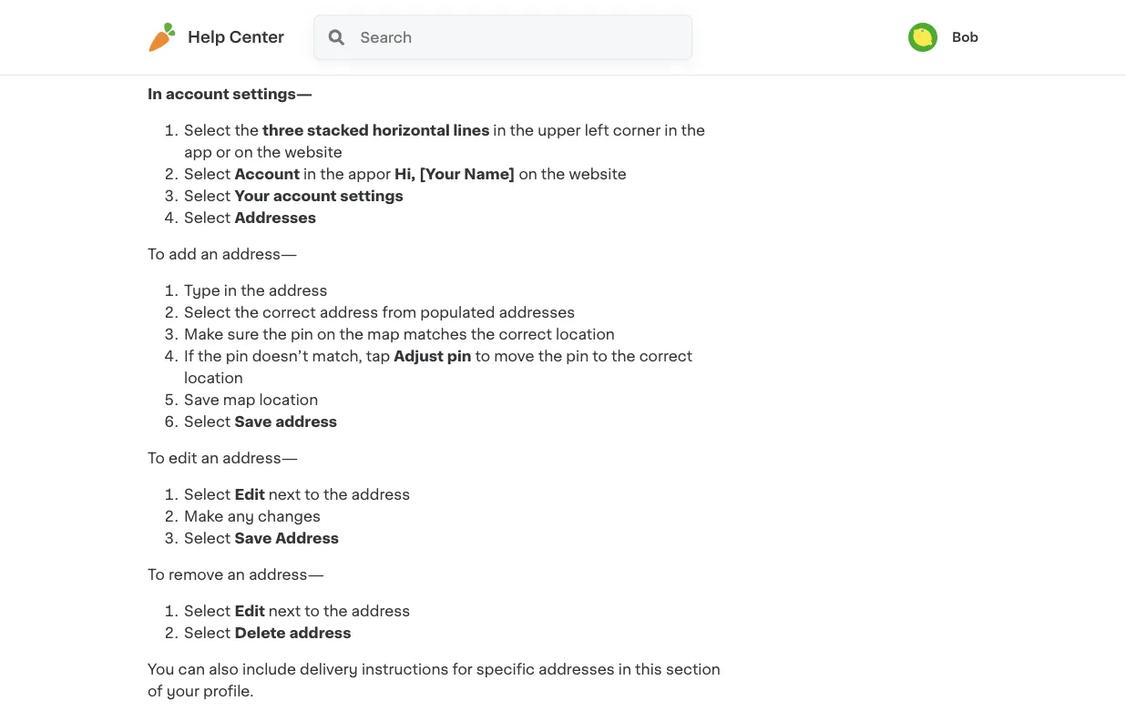Task type: describe. For each thing, give the bounding box(es) containing it.
for for app.
[[452, 28, 473, 43]]

select edit next to the address make any changes select save address
[[184, 488, 410, 546]]

for for profile.
[[452, 663, 473, 677]]

help center
[[188, 30, 284, 45]]

help center link
[[148, 23, 284, 52]]

in the upper left corner in the app or on the website
[[184, 123, 705, 160]]

help
[[188, 30, 225, 45]]

bob
[[952, 31, 979, 44]]

instructions for profile.
[[362, 663, 449, 677]]

also for profile.
[[209, 663, 239, 677]]

save inside select edit next to the address make any changes select save address
[[235, 531, 272, 546]]

the inside select edit next to the address select delete address
[[323, 604, 348, 619]]

an for add
[[200, 247, 218, 262]]

this for you can also include delivery instructions for specific addresses in this section of your profile.
[[635, 663, 662, 677]]

can for the
[[178, 28, 205, 43]]

3 select from the top
[[184, 189, 231, 203]]

horizontal
[[372, 123, 450, 138]]

to inside select edit next to the address select delete address
[[305, 604, 320, 619]]

select account in the app or hi, [your name] on the website select your account settings select addresses
[[184, 167, 630, 225]]

type in the address select the correct address from populated addresses make sure the pin on the map matches the correct location
[[184, 284, 619, 342]]

select inside the save map location select save address
[[184, 415, 231, 429]]

the inside select edit next to the address make any changes select save address
[[323, 488, 348, 502]]

pin down matches
[[447, 349, 471, 364]]

center
[[229, 30, 284, 45]]

address— for to add an address—
[[222, 247, 297, 262]]

to left move
[[475, 349, 490, 364]]

section for you can also include delivery instructions for specific addresses in this section of the app.
[[666, 28, 721, 43]]

your
[[235, 189, 270, 203]]

addresses for you can also include delivery instructions for specific addresses in this section of the app.
[[539, 28, 615, 43]]

address— for to edit an address—
[[222, 451, 298, 466]]

left
[[585, 123, 609, 138]]

instacart image
[[148, 23, 177, 52]]

match,
[[312, 349, 362, 364]]

you can also include delivery instructions for specific addresses in this section of the app.
[[148, 28, 721, 65]]

7 select from the top
[[184, 488, 231, 502]]

can for your
[[178, 663, 205, 677]]

addresses for you can also include delivery instructions for specific addresses in this section of your profile.
[[539, 663, 615, 677]]

to for to add an address—
[[148, 247, 165, 262]]

address
[[275, 531, 339, 546]]

tap
[[366, 349, 390, 364]]

lines
[[453, 123, 490, 138]]

name]
[[464, 167, 515, 181]]

2 select from the top
[[184, 167, 231, 181]]

map inside the save map location select save address
[[223, 393, 255, 407]]

website for name]
[[569, 167, 627, 181]]

make inside type in the address select the correct address from populated addresses make sure the pin on the map matches the correct location
[[184, 327, 224, 342]]

delete
[[235, 626, 286, 641]]

1 vertical spatial correct
[[499, 327, 552, 342]]

an for edit
[[201, 451, 219, 466]]

address inside select edit next to the address make any changes select save address
[[351, 488, 410, 502]]

matches
[[403, 327, 467, 342]]

correct for pin
[[639, 349, 693, 364]]

doesn't
[[252, 349, 308, 364]]

9 select from the top
[[184, 604, 231, 619]]

populated
[[420, 305, 495, 320]]

sure
[[227, 327, 259, 342]]

your
[[166, 684, 200, 699]]

add
[[169, 247, 197, 262]]

to add an address—
[[148, 247, 297, 262]]

to move the pin to the correct location
[[184, 349, 693, 386]]

instructions for app.
[[362, 28, 449, 43]]

addresses inside type in the address select the correct address from populated addresses make sure the pin on the map matches the correct location
[[499, 305, 575, 320]]

type
[[184, 284, 220, 298]]

in account settings—
[[148, 87, 312, 101]]

in inside you can also include delivery instructions for specific addresses in this section of your profile.
[[618, 663, 631, 677]]

addresses
[[235, 211, 316, 225]]

you for you can also include delivery instructions for specific addresses in this section of your profile.
[[148, 663, 174, 677]]

on for or
[[234, 145, 253, 160]]

three
[[262, 123, 304, 138]]

an for remove
[[227, 568, 245, 582]]

app.
[[194, 50, 226, 65]]



Task type: locate. For each thing, give the bounding box(es) containing it.
delivery
[[300, 28, 358, 43], [300, 663, 358, 677]]

0 horizontal spatial location
[[184, 371, 243, 386]]

can up your
[[178, 663, 205, 677]]

account
[[235, 167, 300, 181]]

2 vertical spatial location
[[259, 393, 318, 407]]

an right edit
[[201, 451, 219, 466]]

1 vertical spatial delivery
[[300, 663, 358, 677]]

of
[[148, 50, 163, 65], [148, 684, 163, 699]]

app inside select account in the app or hi, [your name] on the website select your account settings select addresses
[[348, 167, 376, 181]]

1 horizontal spatial map
[[367, 327, 400, 342]]

section for you can also include delivery instructions for specific addresses in this section of your profile.
[[666, 663, 721, 677]]

0 vertical spatial instructions
[[362, 28, 449, 43]]

this
[[635, 28, 662, 43], [635, 663, 662, 677]]

0 vertical spatial include
[[242, 28, 296, 43]]

can
[[178, 28, 205, 43], [178, 663, 205, 677]]

pin inside to move the pin to the correct location
[[566, 349, 589, 364]]

this inside you can also include delivery instructions for specific addresses in this section of the app.
[[635, 28, 662, 43]]

addresses
[[539, 28, 615, 43], [499, 305, 575, 320], [539, 663, 615, 677]]

2 next from the top
[[269, 604, 301, 619]]

or
[[216, 145, 231, 160], [376, 167, 391, 181]]

app up "settings"
[[348, 167, 376, 181]]

location inside to move the pin to the correct location
[[184, 371, 243, 386]]

you inside you can also include delivery instructions for specific addresses in this section of your profile.
[[148, 663, 174, 677]]

0 vertical spatial specific
[[476, 28, 535, 43]]

1 select from the top
[[184, 123, 231, 138]]

1 vertical spatial an
[[201, 451, 219, 466]]

include up settings—
[[242, 28, 296, 43]]

in inside type in the address select the correct address from populated addresses make sure the pin on the map matches the correct location
[[224, 284, 237, 298]]

map
[[367, 327, 400, 342], [223, 393, 255, 407]]

2 vertical spatial address—
[[249, 568, 324, 582]]

0 vertical spatial of
[[148, 50, 163, 65]]

0 horizontal spatial or
[[216, 145, 231, 160]]

on inside type in the address select the correct address from populated addresses make sure the pin on the map matches the correct location
[[317, 327, 336, 342]]

profile.
[[203, 684, 254, 699]]

1 vertical spatial make
[[184, 509, 224, 524]]

to left add
[[148, 247, 165, 262]]

1 include from the top
[[242, 28, 296, 43]]

select inside type in the address select the correct address from populated addresses make sure the pin on the map matches the correct location
[[184, 305, 231, 320]]

1 vertical spatial account
[[273, 189, 337, 203]]

1 next from the top
[[269, 488, 301, 502]]

this inside you can also include delivery instructions for specific addresses in this section of your profile.
[[635, 663, 662, 677]]

1 vertical spatial app
[[348, 167, 376, 181]]

to
[[148, 247, 165, 262], [148, 451, 165, 466], [148, 568, 165, 582]]

address—
[[222, 247, 297, 262], [222, 451, 298, 466], [249, 568, 324, 582]]

website inside select account in the app or hi, [your name] on the website select your account settings select addresses
[[569, 167, 627, 181]]

specific
[[476, 28, 535, 43], [476, 663, 535, 677]]

1 vertical spatial map
[[223, 393, 255, 407]]

account down app.
[[166, 87, 229, 101]]

10 select from the top
[[184, 626, 231, 641]]

0 vertical spatial make
[[184, 327, 224, 342]]

website inside in the upper left corner in the app or on the website
[[285, 145, 342, 160]]

6 select from the top
[[184, 415, 231, 429]]

0 vertical spatial delivery
[[300, 28, 358, 43]]

instructions
[[362, 28, 449, 43], [362, 663, 449, 677]]

2 can from the top
[[178, 663, 205, 677]]

2 also from the top
[[209, 663, 239, 677]]

5 select from the top
[[184, 305, 231, 320]]

also inside you can also include delivery instructions for specific addresses in this section of the app.
[[209, 28, 239, 43]]

for
[[452, 28, 473, 43], [452, 663, 473, 677]]

to
[[475, 349, 490, 364], [592, 349, 608, 364], [305, 488, 320, 502], [305, 604, 320, 619]]

1 this from the top
[[635, 28, 662, 43]]

also
[[209, 28, 239, 43], [209, 663, 239, 677]]

make
[[184, 327, 224, 342], [184, 509, 224, 524]]

account
[[166, 87, 229, 101], [273, 189, 337, 203]]

also up profile.
[[209, 663, 239, 677]]

edit inside select edit next to the address make any changes select save address
[[235, 488, 265, 502]]

1 vertical spatial to
[[148, 451, 165, 466]]

section
[[666, 28, 721, 43], [666, 663, 721, 677]]

address— for to remove an address—
[[249, 568, 324, 582]]

select
[[184, 123, 231, 138], [184, 167, 231, 181], [184, 189, 231, 203], [184, 211, 231, 225], [184, 305, 231, 320], [184, 415, 231, 429], [184, 488, 231, 502], [184, 531, 231, 546], [184, 604, 231, 619], [184, 626, 231, 641]]

2 horizontal spatial location
[[556, 327, 615, 342]]

0 vertical spatial to
[[148, 247, 165, 262]]

1 vertical spatial address—
[[222, 451, 298, 466]]

select down type
[[184, 305, 231, 320]]

1 you from the top
[[148, 28, 174, 43]]

in inside you can also include delivery instructions for specific addresses in this section of the app.
[[618, 28, 631, 43]]

edit up any at bottom left
[[235, 488, 265, 502]]

also up app.
[[209, 28, 239, 43]]

2 delivery from the top
[[300, 663, 358, 677]]

to left edit
[[148, 451, 165, 466]]

1 vertical spatial next
[[269, 604, 301, 619]]

1 vertical spatial also
[[209, 663, 239, 677]]

of for you can also include delivery instructions for specific addresses in this section of the app.
[[148, 50, 163, 65]]

2 section from the top
[[666, 663, 721, 677]]

map up tap
[[367, 327, 400, 342]]

app down in account settings—
[[184, 145, 212, 160]]

delivery right center
[[300, 28, 358, 43]]

2 vertical spatial addresses
[[539, 663, 615, 677]]

2 for from the top
[[452, 663, 473, 677]]

to edit an address—
[[148, 451, 298, 466]]

the inside you can also include delivery instructions for specific addresses in this section of the app.
[[166, 50, 191, 65]]

in inside select account in the app or hi, [your name] on the website select your account settings select addresses
[[303, 167, 316, 181]]

delivery inside you can also include delivery instructions for specific addresses in this section of the app.
[[300, 28, 358, 43]]

user avatar image
[[908, 23, 937, 52]]

0 vertical spatial website
[[285, 145, 342, 160]]

to left the remove
[[148, 568, 165, 582]]

2 vertical spatial correct
[[639, 349, 693, 364]]

next inside select edit next to the address make any changes select save address
[[269, 488, 301, 502]]

in
[[148, 87, 162, 101]]

0 vertical spatial for
[[452, 28, 473, 43]]

or left hi,
[[376, 167, 391, 181]]

or down in account settings—
[[216, 145, 231, 160]]

1 vertical spatial section
[[666, 663, 721, 677]]

instructions inside you can also include delivery instructions for specific addresses in this section of your profile.
[[362, 663, 449, 677]]

settings—
[[233, 87, 312, 101]]

addresses inside you can also include delivery instructions for specific addresses in this section of the app.
[[539, 28, 615, 43]]

you for you can also include delivery instructions for specific addresses in this section of the app.
[[148, 28, 174, 43]]

next for address
[[269, 604, 301, 619]]

1 section from the top
[[666, 28, 721, 43]]

edit for delete
[[235, 604, 265, 619]]

for inside you can also include delivery instructions for specific addresses in this section of the app.
[[452, 28, 473, 43]]

0 horizontal spatial on
[[234, 145, 253, 160]]

to for to edit an address—
[[148, 451, 165, 466]]

select up the remove
[[184, 531, 231, 546]]

any
[[227, 509, 254, 524]]

0 vertical spatial map
[[367, 327, 400, 342]]

1 vertical spatial specific
[[476, 663, 535, 677]]

0 vertical spatial correct
[[262, 305, 316, 320]]

you up your
[[148, 663, 174, 677]]

website down left
[[569, 167, 627, 181]]

2 specific from the top
[[476, 663, 535, 677]]

select down to edit an address—
[[184, 488, 231, 502]]

2 make from the top
[[184, 509, 224, 524]]

specific for you can also include delivery instructions for specific addresses in this section of your profile.
[[476, 663, 535, 677]]

on right the name]
[[519, 167, 537, 181]]

include inside you can also include delivery instructions for specific addresses in this section of your profile.
[[242, 663, 296, 677]]

an
[[200, 247, 218, 262], [201, 451, 219, 466], [227, 568, 245, 582]]

or inside select account in the app or hi, [your name] on the website select your account settings select addresses
[[376, 167, 391, 181]]

1 vertical spatial can
[[178, 663, 205, 677]]

select left account
[[184, 167, 231, 181]]

2 vertical spatial on
[[317, 327, 336, 342]]

settings
[[340, 189, 403, 203]]

0 vertical spatial you
[[148, 28, 174, 43]]

edit up 'delete'
[[235, 604, 265, 619]]

the
[[166, 50, 191, 65], [235, 123, 259, 138], [510, 123, 534, 138], [681, 123, 705, 138], [257, 145, 281, 160], [320, 167, 344, 181], [541, 167, 565, 181], [241, 284, 265, 298], [235, 305, 259, 320], [263, 327, 287, 342], [339, 327, 364, 342], [471, 327, 495, 342], [198, 349, 222, 364], [538, 349, 562, 364], [611, 349, 636, 364], [323, 488, 348, 502], [323, 604, 348, 619]]

delivery for profile.
[[300, 663, 358, 677]]

1 to from the top
[[148, 247, 165, 262]]

0 vertical spatial save
[[184, 393, 219, 407]]

1 vertical spatial website
[[569, 167, 627, 181]]

1 also from the top
[[209, 28, 239, 43]]

also inside you can also include delivery instructions for specific addresses in this section of your profile.
[[209, 663, 239, 677]]

address inside the save map location select save address
[[275, 415, 337, 429]]

1 horizontal spatial correct
[[499, 327, 552, 342]]

select down in account settings—
[[184, 123, 231, 138]]

on for name]
[[519, 167, 537, 181]]

1 of from the top
[[148, 50, 163, 65]]

pin down 'sure'
[[226, 349, 248, 364]]

to inside select edit next to the address make any changes select save address
[[305, 488, 320, 502]]

select left your
[[184, 189, 231, 203]]

make left any at bottom left
[[184, 509, 224, 524]]

if the pin doesn't match, tap adjust pin
[[184, 349, 471, 364]]

1 can from the top
[[178, 28, 205, 43]]

1 horizontal spatial location
[[259, 393, 318, 407]]

2 horizontal spatial correct
[[639, 349, 693, 364]]

0 vertical spatial app
[[184, 145, 212, 160]]

changes
[[258, 509, 321, 524]]

4 select from the top
[[184, 211, 231, 225]]

correct inside to move the pin to the correct location
[[639, 349, 693, 364]]

next
[[269, 488, 301, 502], [269, 604, 301, 619]]

2 you from the top
[[148, 663, 174, 677]]

delivery inside you can also include delivery instructions for specific addresses in this section of your profile.
[[300, 663, 358, 677]]

1 vertical spatial save
[[235, 415, 272, 429]]

0 vertical spatial section
[[666, 28, 721, 43]]

next inside select edit next to the address select delete address
[[269, 604, 301, 619]]

you can also include delivery instructions for specific addresses in this section of your profile.
[[148, 663, 721, 699]]

section inside you can also include delivery instructions for specific addresses in this section of your profile.
[[666, 663, 721, 677]]

0 horizontal spatial website
[[285, 145, 342, 160]]

0 vertical spatial account
[[166, 87, 229, 101]]

app
[[184, 145, 212, 160], [348, 167, 376, 181]]

select up to add an address—
[[184, 211, 231, 225]]

1 horizontal spatial app
[[348, 167, 376, 181]]

location inside the save map location select save address
[[259, 393, 318, 407]]

2 vertical spatial to
[[148, 568, 165, 582]]

location
[[556, 327, 615, 342], [184, 371, 243, 386], [259, 393, 318, 407]]

to right move
[[592, 349, 608, 364]]

corner
[[613, 123, 661, 138]]

address— down addresses
[[222, 247, 297, 262]]

correct for address
[[262, 305, 316, 320]]

pin right move
[[566, 349, 589, 364]]

you left help
[[148, 28, 174, 43]]

2 vertical spatial an
[[227, 568, 245, 582]]

make up 'if'
[[184, 327, 224, 342]]

2 this from the top
[[635, 663, 662, 677]]

0 horizontal spatial map
[[223, 393, 255, 407]]

addresses inside you can also include delivery instructions for specific addresses in this section of your profile.
[[539, 663, 615, 677]]

1 horizontal spatial on
[[317, 327, 336, 342]]

2 vertical spatial save
[[235, 531, 272, 546]]

0 vertical spatial edit
[[235, 488, 265, 502]]

save down 'if'
[[184, 393, 219, 407]]

address
[[269, 284, 327, 298], [320, 305, 378, 320], [275, 415, 337, 429], [351, 488, 410, 502], [351, 604, 410, 619], [289, 626, 351, 641]]

on up account
[[234, 145, 253, 160]]

0 horizontal spatial app
[[184, 145, 212, 160]]

can inside you can also include delivery instructions for specific addresses in this section of the app.
[[178, 28, 205, 43]]

next up the changes
[[269, 488, 301, 502]]

edit inside select edit next to the address select delete address
[[235, 604, 265, 619]]

0 vertical spatial an
[[200, 247, 218, 262]]

instructions inside you can also include delivery instructions for specific addresses in this section of the app.
[[362, 28, 449, 43]]

0 vertical spatial can
[[178, 28, 205, 43]]

delivery for app.
[[300, 28, 358, 43]]

edit
[[235, 488, 265, 502], [235, 604, 265, 619]]

1 instructions from the top
[[362, 28, 449, 43]]

include for app.
[[242, 28, 296, 43]]

correct
[[262, 305, 316, 320], [499, 327, 552, 342], [639, 349, 693, 364]]

1 vertical spatial on
[[519, 167, 537, 181]]

you inside you can also include delivery instructions for specific addresses in this section of the app.
[[148, 28, 174, 43]]

map inside type in the address select the correct address from populated addresses make sure the pin on the map matches the correct location
[[367, 327, 400, 342]]

select up to edit an address—
[[184, 415, 231, 429]]

website
[[285, 145, 342, 160], [569, 167, 627, 181]]

select left 'delete'
[[184, 626, 231, 641]]

save down any at bottom left
[[235, 531, 272, 546]]

edit
[[169, 451, 197, 466]]

1 vertical spatial include
[[242, 663, 296, 677]]

to for to remove an address—
[[148, 568, 165, 582]]

1 vertical spatial or
[[376, 167, 391, 181]]

2 edit from the top
[[235, 604, 265, 619]]

save map location select save address
[[184, 393, 337, 429]]

0 vertical spatial location
[[556, 327, 615, 342]]

1 horizontal spatial account
[[273, 189, 337, 203]]

on
[[234, 145, 253, 160], [519, 167, 537, 181], [317, 327, 336, 342]]

specific inside you can also include delivery instructions for specific addresses in this section of your profile.
[[476, 663, 535, 677]]

save
[[184, 393, 219, 407], [235, 415, 272, 429], [235, 531, 272, 546]]

of up in
[[148, 50, 163, 65]]

address— down address
[[249, 568, 324, 582]]

you
[[148, 28, 174, 43], [148, 663, 174, 677]]

to down address
[[305, 604, 320, 619]]

of inside you can also include delivery instructions for specific addresses in this section of your profile.
[[148, 684, 163, 699]]

adjust
[[394, 349, 444, 364]]

of for you can also include delivery instructions for specific addresses in this section of your profile.
[[148, 684, 163, 699]]

location inside type in the address select the correct address from populated addresses make sure the pin on the map matches the correct location
[[556, 327, 615, 342]]

1 vertical spatial for
[[452, 663, 473, 677]]

select the three stacked horizontal lines
[[184, 123, 493, 138]]

3 to from the top
[[148, 568, 165, 582]]

pin up doesn't
[[291, 327, 313, 342]]

edit for any
[[235, 488, 265, 502]]

2 of from the top
[[148, 684, 163, 699]]

0 vertical spatial also
[[209, 28, 239, 43]]

for inside you can also include delivery instructions for specific addresses in this section of your profile.
[[452, 663, 473, 677]]

2 horizontal spatial on
[[519, 167, 537, 181]]

to up the changes
[[305, 488, 320, 502]]

1 vertical spatial this
[[635, 663, 662, 677]]

on up if the pin doesn't match, tap adjust pin
[[317, 327, 336, 342]]

1 edit from the top
[[235, 488, 265, 502]]

next for changes
[[269, 488, 301, 502]]

Search search field
[[359, 15, 692, 59]]

upper
[[538, 123, 581, 138]]

1 delivery from the top
[[300, 28, 358, 43]]

also for app.
[[209, 28, 239, 43]]

select edit next to the address select delete address
[[184, 604, 410, 641]]

can up app.
[[178, 28, 205, 43]]

map down doesn't
[[223, 393, 255, 407]]

in
[[618, 28, 631, 43], [493, 123, 506, 138], [664, 123, 677, 138], [303, 167, 316, 181], [224, 284, 237, 298], [618, 663, 631, 677]]

move
[[494, 349, 534, 364]]

section inside you can also include delivery instructions for specific addresses in this section of the app.
[[666, 28, 721, 43]]

1 vertical spatial you
[[148, 663, 174, 677]]

1 horizontal spatial or
[[376, 167, 391, 181]]

this for you can also include delivery instructions for specific addresses in this section of the app.
[[635, 28, 662, 43]]

or inside in the upper left corner in the app or on the website
[[216, 145, 231, 160]]

1 vertical spatial of
[[148, 684, 163, 699]]

2 include from the top
[[242, 663, 296, 677]]

next up 'delete'
[[269, 604, 301, 619]]

include for profile.
[[242, 663, 296, 677]]

0 vertical spatial or
[[216, 145, 231, 160]]

on inside in the upper left corner in the app or on the website
[[234, 145, 253, 160]]

8 select from the top
[[184, 531, 231, 546]]

[your
[[419, 167, 461, 181]]

delivery down select edit next to the address select delete address
[[300, 663, 358, 677]]

hi,
[[395, 167, 416, 181]]

include down 'delete'
[[242, 663, 296, 677]]

0 horizontal spatial correct
[[262, 305, 316, 320]]

0 vertical spatial next
[[269, 488, 301, 502]]

save up to edit an address—
[[235, 415, 272, 429]]

1 vertical spatial edit
[[235, 604, 265, 619]]

remove
[[169, 568, 223, 582]]

pin inside type in the address select the correct address from populated addresses make sure the pin on the map matches the correct location
[[291, 327, 313, 342]]

address— down the save map location select save address
[[222, 451, 298, 466]]

1 make from the top
[[184, 327, 224, 342]]

include
[[242, 28, 296, 43], [242, 663, 296, 677]]

account inside select account in the app or hi, [your name] on the website select your account settings select addresses
[[273, 189, 337, 203]]

from
[[382, 305, 417, 320]]

to remove an address—
[[148, 568, 324, 582]]

specific for you can also include delivery instructions for specific addresses in this section of the app.
[[476, 28, 535, 43]]

if
[[184, 349, 194, 364]]

1 vertical spatial addresses
[[499, 305, 575, 320]]

app inside in the upper left corner in the app or on the website
[[184, 145, 212, 160]]

0 vertical spatial address—
[[222, 247, 297, 262]]

select down the remove
[[184, 604, 231, 619]]

2 to from the top
[[148, 451, 165, 466]]

1 specific from the top
[[476, 28, 535, 43]]

1 for from the top
[[452, 28, 473, 43]]

of left your
[[148, 684, 163, 699]]

an right add
[[200, 247, 218, 262]]

1 horizontal spatial website
[[569, 167, 627, 181]]

0 vertical spatial this
[[635, 28, 662, 43]]

website for or
[[285, 145, 342, 160]]

specific inside you can also include delivery instructions for specific addresses in this section of the app.
[[476, 28, 535, 43]]

1 vertical spatial instructions
[[362, 663, 449, 677]]

website down stacked
[[285, 145, 342, 160]]

0 vertical spatial addresses
[[539, 28, 615, 43]]

of inside you can also include delivery instructions for specific addresses in this section of the app.
[[148, 50, 163, 65]]

2 instructions from the top
[[362, 663, 449, 677]]

bob link
[[908, 23, 979, 52]]

can inside you can also include delivery instructions for specific addresses in this section of your profile.
[[178, 663, 205, 677]]

include inside you can also include delivery instructions for specific addresses in this section of the app.
[[242, 28, 296, 43]]

1 vertical spatial location
[[184, 371, 243, 386]]

on inside select account in the app or hi, [your name] on the website select your account settings select addresses
[[519, 167, 537, 181]]

make inside select edit next to the address make any changes select save address
[[184, 509, 224, 524]]

0 horizontal spatial account
[[166, 87, 229, 101]]

stacked
[[307, 123, 369, 138]]

account up addresses
[[273, 189, 337, 203]]

pin
[[291, 327, 313, 342], [226, 349, 248, 364], [447, 349, 471, 364], [566, 349, 589, 364]]

0 vertical spatial on
[[234, 145, 253, 160]]

an right the remove
[[227, 568, 245, 582]]



Task type: vqa. For each thing, say whether or not it's contained in the screenshot.
the rightmost satisfaction
no



